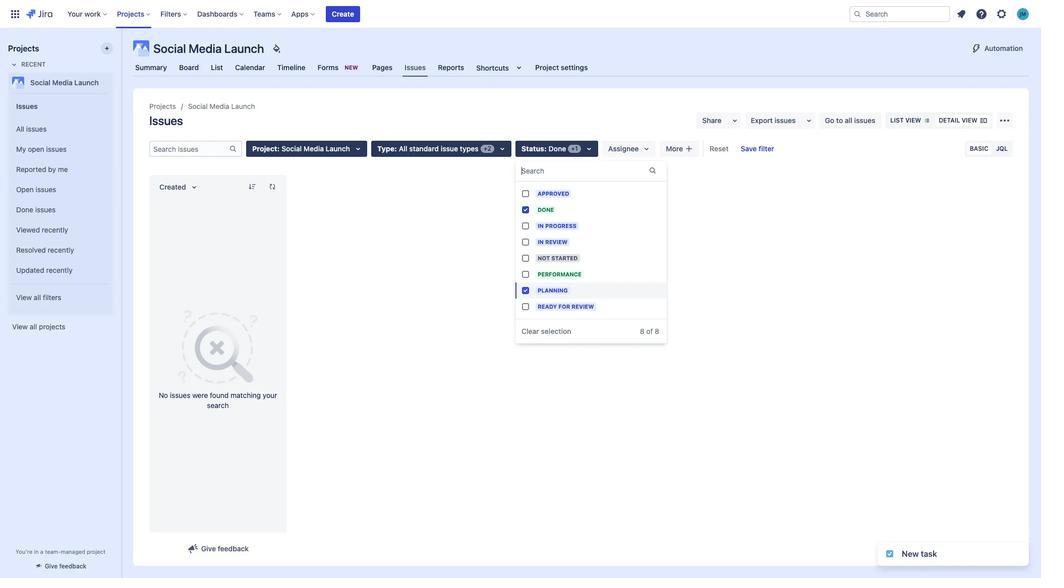Task type: locate. For each thing, give the bounding box(es) containing it.
issues right no
[[170, 391, 190, 399]]

issues
[[405, 63, 426, 72], [16, 102, 38, 110], [149, 114, 183, 128]]

clear selection button
[[516, 323, 578, 340]]

projects button
[[114, 6, 154, 22]]

issues up the viewed recently
[[35, 205, 56, 214]]

new
[[345, 64, 358, 71], [902, 549, 919, 559]]

share button
[[696, 113, 741, 129]]

1 horizontal spatial projects
[[117, 9, 144, 18]]

new for new
[[345, 64, 358, 71]]

0 vertical spatial view
[[16, 293, 32, 302]]

1 in from the top
[[538, 223, 544, 229]]

your profile and settings image
[[1017, 8, 1029, 20]]

social media launch link down list link
[[188, 100, 255, 113]]

all issues link
[[12, 119, 109, 139]]

new right forms
[[345, 64, 358, 71]]

1 group from the top
[[12, 93, 109, 314]]

0 vertical spatial in
[[538, 223, 544, 229]]

0 horizontal spatial social media launch link
[[8, 73, 109, 93]]

teams button
[[251, 6, 285, 22]]

social media launch up list link
[[153, 41, 264, 55]]

social media launch link down recent
[[8, 73, 109, 93]]

0 horizontal spatial issues
[[16, 102, 38, 110]]

launch left type
[[326, 144, 350, 153]]

projects for projects popup button
[[117, 9, 144, 18]]

my open issues link
[[12, 139, 109, 159]]

timeline
[[277, 63, 306, 72]]

issue
[[441, 144, 458, 153]]

2 in from the top
[[538, 239, 544, 245]]

1 horizontal spatial give feedback
[[201, 544, 249, 553]]

reports link
[[436, 59, 466, 77]]

: for project
[[277, 144, 280, 153]]

project left the settings
[[535, 63, 559, 72]]

0 vertical spatial projects
[[117, 9, 144, 18]]

0 vertical spatial feedback
[[218, 544, 249, 553]]

0 horizontal spatial all
[[16, 124, 24, 133]]

1 vertical spatial social media launch link
[[188, 100, 255, 113]]

task
[[921, 549, 937, 559]]

basic
[[970, 145, 989, 152]]

project for project : social media launch
[[252, 144, 277, 153]]

recently
[[42, 225, 68, 234], [48, 246, 74, 254], [46, 266, 72, 274]]

open share dialog image
[[729, 115, 741, 127]]

1 vertical spatial new
[[902, 549, 919, 559]]

you're
[[16, 548, 32, 555]]

view left detail
[[906, 117, 921, 124]]

done down open
[[16, 205, 33, 214]]

order by image
[[188, 181, 200, 193]]

social media launch down list link
[[188, 102, 255, 110]]

open export issues dropdown image
[[803, 115, 815, 127]]

project
[[535, 63, 559, 72], [252, 144, 277, 153]]

go to all issues link
[[819, 113, 882, 129]]

1 vertical spatial view
[[12, 322, 28, 331]]

0 vertical spatial all
[[845, 116, 853, 125]]

list right go to all issues
[[891, 117, 904, 124]]

1 vertical spatial projects
[[8, 44, 39, 53]]

tab list containing issues
[[127, 59, 1035, 77]]

1 vertical spatial project
[[252, 144, 277, 153]]

8 right of at right bottom
[[655, 327, 659, 336]]

open
[[28, 145, 44, 153]]

issues for done issues
[[35, 205, 56, 214]]

2 vertical spatial projects
[[149, 102, 176, 110]]

list
[[211, 63, 223, 72], [891, 117, 904, 124]]

new inside button
[[902, 549, 919, 559]]

jql
[[996, 145, 1008, 152]]

done
[[549, 144, 566, 153], [16, 205, 33, 214], [538, 206, 554, 213]]

view left 'projects'
[[12, 322, 28, 331]]

detail view
[[939, 117, 978, 124]]

2 horizontal spatial :
[[544, 144, 547, 153]]

view all projects
[[12, 322, 65, 331]]

projects for projects link
[[149, 102, 176, 110]]

1 vertical spatial all
[[399, 144, 407, 153]]

0 vertical spatial recently
[[42, 225, 68, 234]]

performance
[[538, 271, 582, 277]]

issues for export issues
[[775, 116, 796, 125]]

apps button
[[288, 6, 319, 22]]

done issues link
[[12, 200, 109, 220]]

clear
[[522, 327, 539, 336]]

0 vertical spatial all
[[16, 124, 24, 133]]

save
[[741, 144, 757, 153]]

view inside view all filters "link"
[[16, 293, 32, 302]]

issues for all issues
[[26, 124, 47, 133]]

all up my
[[16, 124, 24, 133]]

1 horizontal spatial give feedback button
[[181, 541, 255, 557]]

save filter
[[741, 144, 774, 153]]

collapse recent projects image
[[8, 59, 20, 71]]

dashboards
[[197, 9, 237, 18]]

recently for resolved recently
[[48, 246, 74, 254]]

project for project settings
[[535, 63, 559, 72]]

0 vertical spatial give
[[201, 544, 216, 553]]

refresh image
[[268, 183, 276, 191]]

view for view all projects
[[12, 322, 28, 331]]

recently down resolved recently link
[[46, 266, 72, 274]]

0 vertical spatial issues
[[405, 63, 426, 72]]

types
[[460, 144, 479, 153]]

view all projects link
[[8, 318, 113, 336]]

1 horizontal spatial new
[[902, 549, 919, 559]]

done for done
[[538, 206, 554, 213]]

view inside view all projects link
[[12, 322, 28, 331]]

reports
[[438, 63, 464, 72]]

issues inside no issues were found matching your search
[[170, 391, 190, 399]]

1 horizontal spatial issues
[[149, 114, 183, 128]]

for
[[559, 303, 570, 310]]

feedback
[[218, 544, 249, 553], [59, 563, 86, 570]]

issues right pages
[[405, 63, 426, 72]]

all inside all issues link
[[16, 124, 24, 133]]

1 horizontal spatial :
[[395, 144, 397, 153]]

1 horizontal spatial 8
[[655, 327, 659, 336]]

0 horizontal spatial projects
[[8, 44, 39, 53]]

1 vertical spatial all
[[34, 293, 41, 302]]

0 vertical spatial give feedback
[[201, 544, 249, 553]]

sort descending image
[[248, 183, 256, 191]]

2 vertical spatial social media launch
[[188, 102, 255, 110]]

team-
[[45, 548, 61, 555]]

project up refresh image
[[252, 144, 277, 153]]

3 : from the left
[[544, 144, 547, 153]]

give feedback button
[[181, 541, 255, 557], [29, 558, 92, 575]]

group
[[12, 93, 109, 314], [12, 116, 109, 284]]

calendar
[[235, 63, 265, 72]]

view
[[16, 293, 32, 302], [12, 322, 28, 331]]

reported by me
[[16, 165, 68, 173]]

export
[[751, 116, 773, 125]]

progress
[[545, 223, 577, 229]]

projects up recent
[[8, 44, 39, 53]]

0 vertical spatial social media launch
[[153, 41, 264, 55]]

1 vertical spatial give
[[45, 563, 58, 570]]

set background color image
[[270, 42, 282, 54]]

recently down viewed recently link
[[48, 246, 74, 254]]

detail
[[939, 117, 960, 124]]

new left task on the bottom of page
[[902, 549, 919, 559]]

all right type
[[399, 144, 407, 153]]

list link
[[209, 59, 225, 77]]

all inside "link"
[[34, 293, 41, 302]]

:
[[277, 144, 280, 153], [395, 144, 397, 153], [544, 144, 547, 153]]

2 view from the left
[[962, 117, 978, 124]]

issues right export
[[775, 116, 796, 125]]

issues
[[775, 116, 796, 125], [854, 116, 876, 125], [26, 124, 47, 133], [46, 145, 67, 153], [36, 185, 56, 194], [35, 205, 56, 214], [170, 391, 190, 399]]

reported by me link
[[12, 159, 109, 180]]

task icon image
[[886, 550, 894, 558]]

1 horizontal spatial list
[[891, 117, 904, 124]]

project inside tab list
[[535, 63, 559, 72]]

create project image
[[103, 44, 111, 52]]

status : done +1
[[522, 144, 578, 153]]

projects
[[39, 322, 65, 331]]

issues up all issues
[[16, 102, 38, 110]]

0 horizontal spatial new
[[345, 64, 358, 71]]

create button
[[326, 6, 360, 22]]

in up in review
[[538, 223, 544, 229]]

0 horizontal spatial view
[[906, 117, 921, 124]]

project settings link
[[533, 59, 590, 77]]

all left 'projects'
[[30, 322, 37, 331]]

1 vertical spatial give feedback
[[45, 563, 86, 570]]

in left review
[[538, 239, 544, 245]]

in
[[538, 223, 544, 229], [538, 239, 544, 245]]

1 vertical spatial feedback
[[59, 563, 86, 570]]

1 : from the left
[[277, 144, 280, 153]]

view for view all filters
[[16, 293, 32, 302]]

open issues
[[16, 185, 56, 194]]

projects inside projects popup button
[[117, 9, 144, 18]]

0 horizontal spatial project
[[252, 144, 277, 153]]

assignee button
[[602, 141, 656, 157]]

1 view from the left
[[906, 117, 921, 124]]

list inside tab list
[[211, 63, 223, 72]]

automation button
[[965, 40, 1029, 57]]

selection
[[541, 327, 571, 336]]

projects
[[117, 9, 144, 18], [8, 44, 39, 53], [149, 102, 176, 110]]

view for list view
[[906, 117, 921, 124]]

projects right "work"
[[117, 9, 144, 18]]

2 vertical spatial all
[[30, 322, 37, 331]]

status
[[522, 144, 544, 153]]

0 horizontal spatial give feedback button
[[29, 558, 92, 575]]

issues inside button
[[775, 116, 796, 125]]

social media launch down recent
[[30, 78, 99, 87]]

teams
[[254, 9, 275, 18]]

0 horizontal spatial 8
[[640, 327, 645, 336]]

issues down "reported by me"
[[36, 185, 56, 194]]

my
[[16, 145, 26, 153]]

done down the approved
[[538, 206, 554, 213]]

primary element
[[6, 0, 850, 28]]

2 vertical spatial recently
[[46, 266, 72, 274]]

1 vertical spatial recently
[[48, 246, 74, 254]]

new for new task
[[902, 549, 919, 559]]

2 horizontal spatial issues
[[405, 63, 426, 72]]

your work
[[67, 9, 101, 18]]

all right the to
[[845, 116, 853, 125]]

launch up calendar
[[224, 41, 264, 55]]

8 of 8
[[640, 327, 659, 336]]

+2
[[484, 145, 491, 152]]

all left the filters
[[34, 293, 41, 302]]

apps
[[291, 9, 309, 18]]

8 left of at right bottom
[[640, 327, 645, 336]]

1 vertical spatial list
[[891, 117, 904, 124]]

tab list
[[127, 59, 1035, 77]]

1 horizontal spatial project
[[535, 63, 559, 72]]

open issues link
[[12, 180, 109, 200]]

recently down done issues link
[[42, 225, 68, 234]]

not started
[[538, 255, 578, 261]]

2 group from the top
[[12, 116, 109, 284]]

banner
[[0, 0, 1041, 28]]

0 vertical spatial social media launch link
[[8, 73, 109, 93]]

view down updated
[[16, 293, 32, 302]]

sidebar navigation image
[[110, 40, 132, 61]]

0 horizontal spatial list
[[211, 63, 223, 72]]

jira image
[[26, 8, 52, 20], [26, 8, 52, 20]]

1 horizontal spatial view
[[962, 117, 978, 124]]

issues down projects link
[[149, 114, 183, 128]]

go
[[825, 116, 835, 125]]

share
[[702, 116, 722, 125]]

recently for viewed recently
[[42, 225, 68, 234]]

0 vertical spatial project
[[535, 63, 559, 72]]

list right the board
[[211, 63, 223, 72]]

2 horizontal spatial projects
[[149, 102, 176, 110]]

done inside done issues link
[[16, 205, 33, 214]]

found
[[210, 391, 229, 399]]

in for in review
[[538, 239, 544, 245]]

view right detail
[[962, 117, 978, 124]]

banner containing your work
[[0, 0, 1041, 28]]

give feedback
[[201, 544, 249, 553], [45, 563, 86, 570]]

issues right the to
[[854, 116, 876, 125]]

0 vertical spatial give feedback button
[[181, 541, 255, 557]]

projects down summary link
[[149, 102, 176, 110]]

issues up open
[[26, 124, 47, 133]]

settings
[[561, 63, 588, 72]]

1 horizontal spatial social media launch link
[[188, 100, 255, 113]]

addicon image
[[685, 145, 693, 153]]

+1
[[571, 145, 578, 152]]

0 vertical spatial new
[[345, 64, 358, 71]]

0 horizontal spatial :
[[277, 144, 280, 153]]

0 horizontal spatial give
[[45, 563, 58, 570]]

done left +1
[[549, 144, 566, 153]]

search
[[522, 166, 544, 175]]

1 vertical spatial in
[[538, 239, 544, 245]]

2 : from the left
[[395, 144, 397, 153]]

new task button
[[878, 542, 1029, 566]]

0 vertical spatial list
[[211, 63, 223, 72]]

resolved recently link
[[12, 240, 109, 260]]



Task type: describe. For each thing, give the bounding box(es) containing it.
group containing issues
[[12, 93, 109, 314]]

were
[[192, 391, 208, 399]]

1 vertical spatial give feedback button
[[29, 558, 92, 575]]

help image
[[976, 8, 988, 20]]

issues for open issues
[[36, 185, 56, 194]]

created
[[159, 183, 186, 191]]

1 horizontal spatial give
[[201, 544, 216, 553]]

reported
[[16, 165, 46, 173]]

appswitcher icon image
[[9, 8, 21, 20]]

done issues
[[16, 205, 56, 214]]

import and bulk change issues image
[[999, 115, 1011, 127]]

issues down all issues link
[[46, 145, 67, 153]]

created button
[[153, 179, 206, 195]]

done for done issues
[[16, 205, 33, 214]]

1 vertical spatial issues
[[16, 102, 38, 110]]

by
[[48, 165, 56, 173]]

notifications image
[[956, 8, 968, 20]]

ready for review
[[538, 303, 594, 310]]

go to all issues
[[825, 116, 876, 125]]

list view
[[891, 117, 921, 124]]

no
[[159, 391, 168, 399]]

1 horizontal spatial feedback
[[218, 544, 249, 553]]

forms
[[318, 63, 339, 72]]

0 horizontal spatial feedback
[[59, 563, 86, 570]]

timeline link
[[275, 59, 308, 77]]

dashboards button
[[194, 6, 248, 22]]

group containing all issues
[[12, 116, 109, 284]]

1 vertical spatial social media launch
[[30, 78, 99, 87]]

not
[[538, 255, 550, 261]]

all for projects
[[30, 322, 37, 331]]

to
[[836, 116, 843, 125]]

project
[[87, 548, 105, 555]]

export issues
[[751, 116, 796, 125]]

Search field
[[850, 6, 951, 22]]

a
[[40, 548, 43, 555]]

your work button
[[64, 6, 111, 22]]

2 vertical spatial issues
[[149, 114, 183, 128]]

search image
[[854, 10, 862, 18]]

view all filters
[[16, 293, 61, 302]]

recent
[[21, 61, 46, 68]]

no issues were found matching your search
[[159, 391, 277, 409]]

clear selection
[[522, 327, 571, 336]]

matching
[[231, 391, 261, 399]]

me
[[58, 165, 68, 173]]

export issues button
[[745, 113, 815, 129]]

view for detail view
[[962, 117, 978, 124]]

shortcuts button
[[474, 59, 527, 77]]

board link
[[177, 59, 201, 77]]

all for filters
[[34, 293, 41, 302]]

automation image
[[971, 42, 983, 54]]

updated recently
[[16, 266, 72, 274]]

filter
[[759, 144, 774, 153]]

review
[[545, 239, 568, 245]]

search
[[207, 401, 229, 409]]

your
[[263, 391, 277, 399]]

filters
[[43, 293, 61, 302]]

your
[[67, 9, 83, 18]]

in progress
[[538, 223, 577, 229]]

view all filters link
[[12, 288, 109, 308]]

0 horizontal spatial give feedback
[[45, 563, 86, 570]]

: for type
[[395, 144, 397, 153]]

review
[[572, 303, 594, 310]]

launch down "calendar" 'link'
[[231, 102, 255, 110]]

reset button
[[704, 141, 735, 157]]

my open issues
[[16, 145, 67, 153]]

2 8 from the left
[[655, 327, 659, 336]]

filters button
[[157, 6, 191, 22]]

open
[[16, 185, 34, 194]]

Search issues text field
[[150, 142, 229, 156]]

summary
[[135, 63, 167, 72]]

resolved
[[16, 246, 46, 254]]

reset
[[710, 144, 729, 153]]

viewed recently link
[[12, 220, 109, 240]]

viewed
[[16, 225, 40, 234]]

viewed recently
[[16, 225, 68, 234]]

pages
[[372, 63, 393, 72]]

calendar link
[[233, 59, 267, 77]]

in for in progress
[[538, 223, 544, 229]]

type
[[377, 144, 395, 153]]

started
[[552, 255, 578, 261]]

you're in a team-managed project
[[16, 548, 105, 555]]

assignee
[[608, 144, 639, 153]]

project : social media launch
[[252, 144, 350, 153]]

list for list view
[[891, 117, 904, 124]]

projects link
[[149, 100, 176, 113]]

new task
[[902, 549, 937, 559]]

list for list
[[211, 63, 223, 72]]

recently for updated recently
[[46, 266, 72, 274]]

automation
[[985, 44, 1023, 52]]

1 8 from the left
[[640, 327, 645, 336]]

type : all standard issue types +2
[[377, 144, 491, 153]]

settings image
[[996, 8, 1008, 20]]

add to starred image
[[110, 77, 122, 89]]

in
[[34, 548, 39, 555]]

issues for no issues were found matching your search
[[170, 391, 190, 399]]

shortcuts
[[476, 63, 509, 72]]

launch left add to starred icon at the left top of page
[[74, 78, 99, 87]]

1 horizontal spatial all
[[399, 144, 407, 153]]

: for status
[[544, 144, 547, 153]]



Task type: vqa. For each thing, say whether or not it's contained in the screenshot.
the Add corresponding to Add option
no



